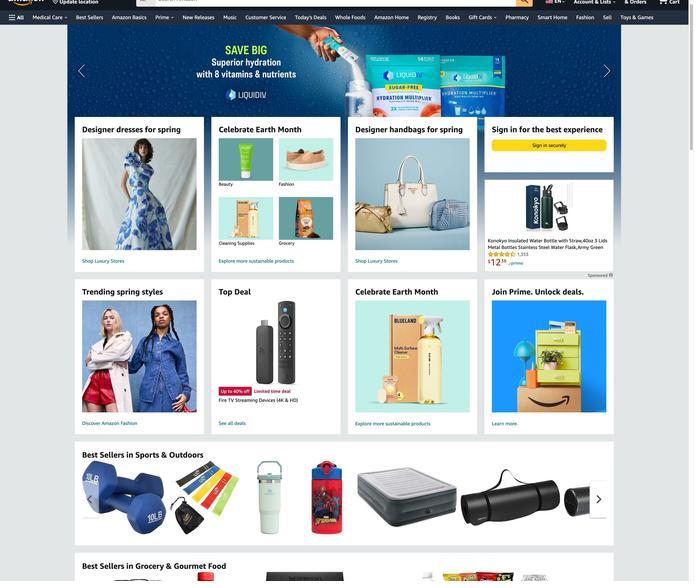 Task type: describe. For each thing, give the bounding box(es) containing it.
1 list from the top
[[82, 461, 694, 535]]

zak designs marvel spiderman kids spout cover and built-in carrying loop made of plastic, leak-proof water bottle design... image
[[312, 461, 342, 535]]

2 list from the top
[[82, 573, 694, 582]]

shop designer handbags in luxury stores at amazon fashion. image
[[343, 138, 483, 250]]

trending spring styles image
[[70, 301, 209, 413]]

shop designer dresses for spring. image
[[70, 138, 209, 250]]

stanley iceflow stainless steel tumbler with straw, vacuum insulated water bottle for home, office or car, reusable cup... image
[[257, 461, 282, 535]]

grocery image
[[272, 197, 341, 240]]

fire tv streaming devices (4k & hd) image
[[253, 301, 299, 386]]

premier protein shake, chocolate, 30g protein 1g sugar 24 vitamins minerals nutrients to support immune health, 11.5 fl... image
[[186, 573, 259, 582]]

amazon image
[[8, 0, 44, 6]]

amazon basics neoprene coated hexagon workout dumbbell hand weight image
[[82, 461, 166, 535]]

celebrate earth month image
[[343, 301, 483, 413]]

cleaning supplies image
[[212, 197, 280, 240]]

sponsored ad element
[[67, 25, 622, 246]]

sparkling ice, black raspberry sparkling water, zero sugar flavored water, with vitamins and antioxidants, low calorie... image
[[359, 573, 438, 582]]



Task type: locate. For each thing, give the bounding box(es) containing it.
None submit
[[516, 0, 533, 7]]

carousel previous slide image
[[87, 496, 92, 504]]

frito lay fun times mix variety pack, (pack of 40) image
[[441, 573, 518, 582]]

fit simplify resistance loop exercise bands with instruction guide and carry bag, set of 5 image
[[170, 461, 239, 535]]

None search field
[[136, 0, 533, 7]]

fashion image
[[272, 138, 341, 181]]

carousel next slide image
[[597, 496, 602, 504]]

beauty image
[[212, 138, 280, 181]]

navigation navigation
[[0, 0, 689, 25]]

main content
[[0, 25, 694, 582]]

monster energy zero ultra, sugar free energy drink, 16 ounce (pack of 15) image
[[521, 575, 621, 582]]

list
[[82, 461, 694, 535], [82, 573, 694, 582]]

amazon basics 1/2-inch extra thick exercise yoga mat image
[[461, 470, 561, 527]]

celsius assorted flavors official variety pack, functional essential energy drinks, 12 fl oz (pack of 12) image
[[82, 580, 182, 582]]

0 vertical spatial list
[[82, 461, 694, 535]]

amazon basics high-density round foam roller for exercise, massage, muscle recovery image
[[564, 479, 664, 517]]

none search field inside navigation navigation
[[136, 0, 533, 7]]

none submit inside navigation navigation
[[516, 0, 533, 7]]

1 vertical spatial list
[[82, 573, 694, 582]]

nespresso capsules vertuoline, medium and dark roast coffee, variety pack, stormio, odacio, melozio, 30 count, brews... image
[[263, 573, 356, 582]]

intex dura-beam deluxe comfort-plush luxury air mattress: fiber-tech construction – built-in electric pump – dual-layer... image
[[357, 467, 457, 529]]

join prime. unlock deals. image
[[492, 286, 607, 428]]



Task type: vqa. For each thing, say whether or not it's contained in the screenshot.
the Search Amazon text field
no



